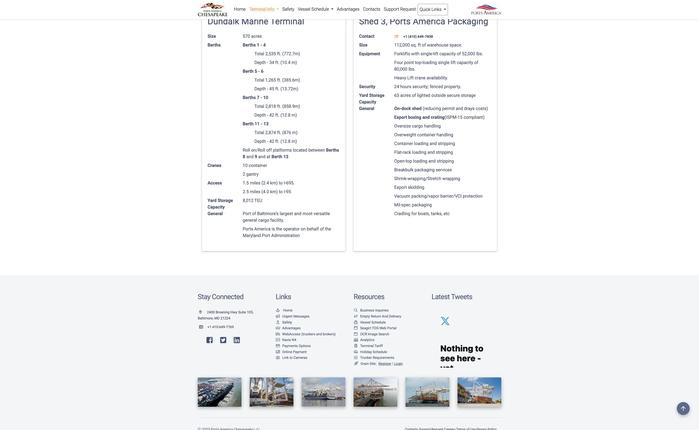 Task type: vqa. For each thing, say whether or not it's contained in the screenshot.
the left Advantages link
yes



Task type: locate. For each thing, give the bounding box(es) containing it.
boats,
[[418, 211, 430, 216]]

top
[[406, 159, 412, 164]]

crane
[[415, 75, 426, 80]]

0 horizontal spatial links
[[276, 293, 291, 301]]

i- for 695.
[[284, 180, 286, 186]]

2 export from the top
[[395, 185, 407, 190]]

total down '11'
[[255, 130, 264, 135]]

1 depth - 42 ft. (12.8 m) from the top
[[255, 113, 297, 118]]

to left 695. on the left of the page
[[279, 180, 283, 186]]

1 vertical spatial general
[[208, 211, 223, 216]]

0 vertical spatial storage
[[370, 93, 385, 98]]

total down 7
[[255, 104, 264, 109]]

safety link for terminal info link
[[281, 4, 296, 15]]

0 vertical spatial home link
[[232, 4, 248, 15]]

overweight
[[395, 132, 417, 137]]

1 vertical spatial advantages
[[283, 326, 301, 330]]

acres up 1
[[251, 34, 262, 39]]

browser image for seagirt
[[354, 327, 358, 330]]

grain
[[361, 362, 369, 366]]

stay connected
[[198, 293, 244, 301]]

0 horizontal spatial vessel
[[298, 7, 311, 12]]

navis n4
[[283, 338, 297, 342]]

berths for berths 7 - 10
[[243, 95, 256, 100]]

safety link down "urgent"
[[276, 320, 292, 324]]

0 vertical spatial 13
[[264, 121, 269, 126]]

0 vertical spatial advantages link
[[335, 4, 362, 15]]

0 horizontal spatial capacity
[[208, 205, 225, 210]]

2 miles from the top
[[250, 189, 261, 194]]

port inside ports america is the operator on behalf of the maryland port administration
[[262, 233, 270, 238]]

terminal down analytics
[[361, 344, 374, 348]]

lbs. right 52,000 at the right
[[477, 51, 484, 56]]

america left is
[[255, 226, 271, 232]]

1 vertical spatial cargo
[[258, 218, 269, 223]]

ft. right the 2,535
[[277, 51, 281, 56]]

berth left '11'
[[243, 121, 254, 126]]

+1 410-649-7769 link
[[198, 325, 234, 329]]

2400
[[207, 310, 215, 314]]

single-
[[421, 51, 434, 56]]

2 gantry
[[243, 172, 259, 177]]

2 depth - 42 ft. (12.8 m) from the top
[[255, 139, 297, 144]]

1 export from the top
[[395, 115, 407, 120]]

0 vertical spatial km)
[[270, 180, 278, 186]]

linkedin image
[[234, 337, 240, 344]]

(12.8 up roll on/roll off platforms located between
[[281, 139, 291, 144]]

the right behalf
[[325, 226, 332, 232]]

45
[[270, 86, 274, 91]]

34
[[270, 60, 274, 65]]

0 vertical spatial 42
[[270, 113, 274, 118]]

1 vertical spatial km)
[[270, 189, 278, 194]]

lbs. inside four point top-loading single lift capacity of 80,000 lbs.
[[409, 67, 416, 72]]

9
[[255, 154, 257, 159]]

0 vertical spatial vessel schedule link
[[296, 4, 335, 15]]

1 vertical spatial safety
[[283, 320, 292, 324]]

10 down the 8 in the top left of the page
[[243, 163, 248, 168]]

1 vertical spatial safety link
[[276, 320, 292, 324]]

3 total from the top
[[255, 104, 264, 109]]

to left 95
[[279, 189, 283, 194]]

inquiries
[[376, 308, 389, 312]]

2 depth from the top
[[255, 86, 266, 91]]

of up general
[[252, 211, 256, 216]]

capacity down access
[[208, 205, 225, 210]]

1 vertical spatial yard storage capacity
[[208, 198, 233, 210]]

of inside ports america is the operator on behalf of the maryland port administration
[[320, 226, 324, 232]]

- up "off" on the left of page
[[267, 139, 268, 144]]

stay
[[198, 293, 211, 301]]

home link up marine
[[232, 4, 248, 15]]

point
[[405, 60, 414, 65]]

maryland
[[243, 233, 261, 238]]

i- up 95
[[284, 180, 286, 186]]

safety link for urgent messages "link"
[[276, 320, 292, 324]]

1 vertical spatial schedule
[[372, 320, 386, 324]]

tweets
[[452, 293, 473, 301]]

0 vertical spatial terminal
[[249, 7, 266, 12]]

miles down gantry
[[250, 180, 261, 186]]

berths
[[208, 42, 221, 48], [243, 42, 256, 48], [243, 95, 256, 100], [326, 148, 339, 153]]

terminal for terminal tariff
[[361, 344, 374, 348]]

(ispm-
[[445, 115, 458, 120]]

access
[[208, 180, 222, 186]]

of inside port of baltimore's largest and most versatile general cargo facility.
[[252, 211, 256, 216]]

browser image for ocr
[[354, 333, 358, 336]]

1 horizontal spatial home link
[[276, 308, 293, 312]]

1 horizontal spatial america
[[413, 16, 446, 26]]

handling for overweight container handling
[[437, 132, 454, 137]]

search image
[[354, 309, 358, 312]]

terminal info
[[249, 7, 276, 12]]

2,535
[[266, 51, 276, 56]]

6
[[261, 69, 264, 74]]

112,000 sq. ft of warehouse space.
[[395, 42, 463, 48]]

0 vertical spatial berth
[[243, 69, 254, 74]]

cargo down boxing
[[412, 123, 423, 129]]

go to top image
[[678, 402, 690, 415]]

register
[[379, 362, 392, 366]]

0 horizontal spatial storage
[[218, 198, 233, 203]]

heavy
[[395, 75, 407, 80]]

(13.72m)
[[281, 86, 299, 91]]

2 the from the left
[[325, 226, 332, 232]]

+1 left 410-
[[208, 325, 212, 329]]

berth 5 - 6
[[243, 69, 264, 74]]

1 browser image from the top
[[354, 327, 358, 330]]

handling down export boxing and crating (ispm-15 compliant)
[[437, 132, 454, 137]]

home up marine
[[234, 7, 246, 12]]

0 horizontal spatial ports
[[243, 226, 253, 232]]

1 vertical spatial handling
[[437, 132, 454, 137]]

ft. down total 2,818 ft. (858.9m) at the top left of page
[[276, 113, 280, 118]]

capacity down 52,000 at the right
[[457, 60, 474, 65]]

to for 695.
[[279, 180, 283, 186]]

anchor image
[[276, 309, 280, 312]]

ports inside ports america is the operator on behalf of the maryland port administration
[[243, 226, 253, 232]]

export for export skidding
[[395, 185, 407, 190]]

0 horizontal spatial 10
[[243, 163, 248, 168]]

holiday schedule
[[361, 350, 387, 354]]

acres for 63
[[401, 93, 411, 98]]

0 horizontal spatial container
[[249, 163, 267, 168]]

capacity up single
[[440, 51, 456, 56]]

1 vertical spatial storage
[[218, 198, 233, 203]]

packaging up cradling for boats, tanks, etc
[[412, 202, 432, 208]]

1 vertical spatial vessel schedule link
[[354, 320, 386, 324]]

export down shrink-
[[395, 185, 407, 190]]

outside
[[432, 93, 446, 98]]

0 vertical spatial (12.8
[[281, 113, 291, 118]]

the right is
[[276, 226, 282, 232]]

copyright image
[[198, 428, 201, 430]]

home link up "urgent"
[[276, 308, 293, 312]]

webaccess (truckers and brokers)
[[283, 332, 336, 336]]

size down dundalk
[[208, 34, 216, 39]]

advantages link up the webaccess
[[276, 326, 301, 330]]

0 vertical spatial america
[[413, 16, 446, 26]]

safety link right the 'info'
[[281, 4, 296, 15]]

berths left 1
[[243, 42, 256, 48]]

size down contact at top right
[[359, 42, 368, 48]]

- down 2,818
[[267, 113, 268, 118]]

1 vertical spatial ports
[[243, 226, 253, 232]]

berths right between
[[326, 148, 339, 153]]

1 vertical spatial export
[[395, 185, 407, 190]]

1 vertical spatial berth
[[243, 121, 254, 126]]

0 horizontal spatial vessel schedule
[[298, 7, 330, 12]]

schedule
[[312, 7, 329, 12], [372, 320, 386, 324], [373, 350, 387, 354]]

(2.4
[[262, 180, 269, 186]]

wheat image
[[354, 362, 359, 366]]

camera image
[[276, 356, 280, 360]]

0 vertical spatial safety link
[[281, 4, 296, 15]]

1 km) from the top
[[270, 180, 278, 186]]

shed 3, ports america packaging
[[359, 16, 489, 26]]

(12.8 down (858.9m)
[[281, 113, 291, 118]]

links right quick
[[432, 7, 442, 12]]

browser image inside ocr image search link
[[354, 333, 358, 336]]

of left lighted
[[412, 93, 416, 98]]

berths inside berths 8
[[326, 148, 339, 153]]

2 (12.8 from the top
[[281, 139, 291, 144]]

support request
[[384, 7, 416, 12]]

m) down (858.9m)
[[292, 113, 297, 118]]

0 horizontal spatial terminal
[[249, 7, 266, 12]]

size
[[208, 34, 216, 39], [359, 42, 368, 48]]

home link
[[232, 4, 248, 15], [276, 308, 293, 312]]

depth up "on/roll"
[[255, 139, 266, 144]]

(385.6m)
[[283, 77, 300, 83]]

lbs. down point
[[409, 67, 416, 72]]

(reducing
[[423, 106, 441, 111]]

1 total from the top
[[255, 51, 264, 56]]

credit card image
[[276, 344, 280, 348]]

advantages link left contacts
[[335, 4, 362, 15]]

and down (reducing
[[423, 115, 430, 120]]

analytics
[[361, 338, 375, 342]]

2 horizontal spatial terminal
[[361, 344, 374, 348]]

1 vertical spatial links
[[276, 293, 291, 301]]

capacity
[[359, 99, 377, 105], [208, 205, 225, 210]]

yard down access
[[208, 198, 217, 203]]

2 total from the top
[[255, 77, 264, 83]]

total down 1
[[255, 51, 264, 56]]

649- down 21224
[[219, 325, 226, 329]]

1 vertical spatial capacity
[[208, 205, 225, 210]]

42 down 2,874
[[270, 139, 274, 144]]

0 horizontal spatial vessel schedule link
[[296, 4, 335, 15]]

13 right '11'
[[264, 121, 269, 126]]

total down 6
[[255, 77, 264, 83]]

and left 'brokers)'
[[316, 332, 322, 336]]

browser image up analytics icon
[[354, 333, 358, 336]]

0 horizontal spatial cargo
[[258, 218, 269, 223]]

forklifts
[[395, 51, 411, 56]]

1 horizontal spatial 13
[[284, 154, 289, 159]]

property.
[[445, 84, 462, 89]]

and
[[382, 314, 389, 318]]

0 horizontal spatial +1
[[208, 325, 212, 329]]

export up oversize
[[395, 115, 407, 120]]

and down container loading and stripping
[[428, 150, 435, 155]]

lift down warehouse on the top of page
[[434, 51, 439, 56]]

depth - 45 ft. (13.72m)
[[255, 86, 299, 91]]

browser image inside seagirt tos web portal link
[[354, 327, 358, 330]]

ft. right 45
[[276, 86, 280, 91]]

0 vertical spatial acres
[[251, 34, 262, 39]]

1 vertical spatial 13
[[284, 154, 289, 159]]

of down 52,000 at the right
[[475, 60, 479, 65]]

1 vertical spatial acres
[[401, 93, 411, 98]]

+1 (410) 649-7838 link
[[395, 34, 433, 39]]

1 vertical spatial 649-
[[219, 325, 226, 329]]

phone office image
[[395, 35, 403, 39]]

spec
[[402, 202, 411, 208]]

1 42 from the top
[[270, 113, 274, 118]]

1 horizontal spatial general
[[359, 106, 375, 111]]

navis n4 link
[[276, 338, 297, 342]]

of right "ft"
[[422, 42, 426, 48]]

off
[[267, 148, 272, 153]]

depth - 42 ft. (12.8 m) down total 2,818 ft. (858.9m) at the top left of page
[[255, 113, 297, 118]]

security
[[359, 84, 376, 89]]

berth left the 5
[[243, 69, 254, 74]]

1 horizontal spatial vessel
[[361, 320, 371, 324]]

truck container image
[[276, 333, 280, 336]]

1 vertical spatial america
[[255, 226, 271, 232]]

seagirt
[[361, 326, 372, 330]]

ft. right 2,818
[[277, 104, 281, 109]]

lift right single
[[451, 60, 456, 65]]

0 vertical spatial i-
[[284, 180, 286, 186]]

costs)
[[476, 106, 489, 111]]

depth
[[255, 60, 266, 65], [255, 86, 266, 91], [255, 113, 266, 118], [255, 139, 266, 144]]

0 vertical spatial yard
[[359, 93, 368, 98]]

america down quick links
[[413, 16, 446, 26]]

63
[[395, 93, 400, 98]]

km) right (2.4
[[270, 180, 278, 186]]

2 km) from the top
[[270, 189, 278, 194]]

cargo inside port of baltimore's largest and most versatile general cargo facility.
[[258, 218, 269, 223]]

stripping for flat-rack loading and stripping
[[436, 150, 453, 155]]

(772.7m)
[[283, 51, 300, 56]]

facebook square image
[[207, 337, 213, 344]]

2 vertical spatial schedule
[[373, 350, 387, 354]]

13 down roll on/roll off platforms located between
[[284, 154, 289, 159]]

depth up '11'
[[255, 113, 266, 118]]

most
[[303, 211, 313, 216]]

acres down hours
[[401, 93, 411, 98]]

1 miles from the top
[[250, 180, 261, 186]]

schedule for vessel schedule link to the right
[[372, 320, 386, 324]]

of right behalf
[[320, 226, 324, 232]]

home link for terminal info link
[[232, 4, 248, 15]]

yard down security
[[359, 93, 368, 98]]

1 vertical spatial depth - 42 ft. (12.8 m)
[[255, 139, 297, 144]]

0 horizontal spatial capacity
[[440, 51, 456, 56]]

storage down security
[[370, 93, 385, 98]]

km)
[[270, 180, 278, 186], [270, 189, 278, 194]]

and inside port of baltimore's largest and most versatile general cargo facility.
[[294, 211, 302, 216]]

1 horizontal spatial size
[[359, 42, 368, 48]]

credit card front image
[[276, 350, 280, 354]]

loading down single-
[[423, 60, 437, 65]]

availability.
[[427, 75, 448, 80]]

10 right 7
[[264, 95, 269, 100]]

advantages left contacts
[[337, 7, 360, 12]]

total for total 1,265 ft. (385.6m)
[[255, 77, 264, 83]]

0 vertical spatial browser image
[[354, 327, 358, 330]]

1 vertical spatial home link
[[276, 308, 293, 312]]

1 vertical spatial size
[[359, 42, 368, 48]]

port
[[243, 211, 251, 216], [262, 233, 270, 238]]

1 horizontal spatial port
[[262, 233, 270, 238]]

yard storage capacity down access
[[208, 198, 233, 210]]

handling for oversize cargo handling
[[425, 123, 441, 129]]

sq.
[[411, 42, 417, 48]]

oversize
[[395, 123, 411, 129]]

0 vertical spatial safety
[[283, 7, 295, 12]]

0 vertical spatial port
[[243, 211, 251, 216]]

km) for (2.4
[[270, 180, 278, 186]]

ports down support request link
[[390, 16, 411, 26]]

berths 7 - 10
[[243, 95, 269, 100]]

teu
[[255, 198, 263, 203]]

container down the 9
[[249, 163, 267, 168]]

file invoice image
[[354, 344, 358, 348]]

berth for berth 5 - 6
[[243, 69, 254, 74]]

login link
[[394, 362, 403, 366]]

empty return and delivery link
[[354, 314, 402, 318]]

2400 broening hwy suite 105, baltimore, md 21224
[[198, 310, 254, 320]]

2 i- from the top
[[284, 189, 286, 194]]

miles for 1.5
[[250, 180, 261, 186]]

42
[[270, 113, 274, 118], [270, 139, 274, 144]]

1 vertical spatial advantages link
[[276, 326, 301, 330]]

649- for 7769
[[219, 325, 226, 329]]

of down space.
[[457, 51, 461, 56]]

0 vertical spatial home
[[234, 7, 246, 12]]

4 total from the top
[[255, 130, 264, 135]]

lighted
[[418, 93, 431, 98]]

and down flat-rack loading and stripping
[[429, 159, 436, 164]]

acres
[[251, 34, 262, 39], [401, 93, 411, 98]]

four
[[395, 60, 403, 65]]

browser image
[[354, 327, 358, 330], [354, 333, 358, 336]]

1 vertical spatial miles
[[250, 189, 261, 194]]

0 horizontal spatial port
[[243, 211, 251, 216]]

mil-spec packaging
[[395, 202, 432, 208]]

1 vertical spatial i-
[[284, 189, 286, 194]]

1 depth from the top
[[255, 60, 266, 65]]

0 vertical spatial yard storage capacity
[[359, 93, 385, 105]]

0 vertical spatial miles
[[250, 180, 261, 186]]

of inside four point top-loading single lift capacity of 80,000 lbs.
[[475, 60, 479, 65]]

is
[[272, 226, 275, 232]]

8
[[243, 154, 245, 159]]

0 vertical spatial +1
[[404, 34, 408, 39]]

+1 right phone office icon
[[404, 34, 408, 39]]

md
[[215, 316, 220, 320]]

0 horizontal spatial general
[[208, 211, 223, 216]]

0 horizontal spatial home link
[[232, 4, 248, 15]]

for
[[412, 211, 417, 216]]

2 browser image from the top
[[354, 333, 358, 336]]

- left 34
[[267, 60, 268, 65]]

(858.9m)
[[283, 104, 300, 109]]

and left most
[[294, 211, 302, 216]]

i- down 695. on the left of the page
[[284, 189, 286, 194]]

cradling
[[395, 211, 411, 216]]

phone office image
[[199, 325, 208, 329]]

boxing
[[409, 115, 422, 120]]

terminal up dundalk marine terminal
[[249, 7, 266, 12]]

vessel schedule link
[[296, 4, 335, 15], [354, 320, 386, 324]]

container for overweight
[[418, 132, 436, 137]]

0 vertical spatial export
[[395, 115, 407, 120]]

1 vertical spatial port
[[262, 233, 270, 238]]

1 vertical spatial container
[[249, 163, 267, 168]]

0 vertical spatial container
[[418, 132, 436, 137]]

port inside port of baltimore's largest and most versatile general cargo facility.
[[243, 211, 251, 216]]

1 vertical spatial lbs.
[[409, 67, 416, 72]]

1 i- from the top
[[284, 180, 286, 186]]

ft. right 34
[[276, 60, 280, 65]]

1 vertical spatial yard
[[208, 198, 217, 203]]

649- up "ft"
[[418, 34, 425, 39]]

1 horizontal spatial capacity
[[457, 60, 474, 65]]

km) right (4.0
[[270, 189, 278, 194]]

payments options
[[283, 344, 311, 348]]

1 horizontal spatial the
[[325, 226, 332, 232]]

flat-rack loading and stripping
[[395, 150, 453, 155]]

1 horizontal spatial vessel schedule
[[361, 320, 386, 324]]

container
[[418, 132, 436, 137], [249, 163, 267, 168]]

0 horizontal spatial advantages link
[[276, 326, 301, 330]]

map marker alt image
[[199, 311, 206, 314]]



Task type: describe. For each thing, give the bounding box(es) containing it.
cranes
[[208, 163, 222, 168]]

570 acres
[[243, 34, 262, 39]]

+1 for +1 (410) 649-7838
[[404, 34, 408, 39]]

contact
[[359, 34, 375, 39]]

grain site: register | login
[[361, 361, 403, 366]]

empty return and delivery
[[361, 314, 402, 318]]

request
[[401, 7, 416, 12]]

berths for berths 8
[[326, 148, 339, 153]]

terminal info link
[[248, 4, 281, 15]]

berth for berth 11 - 13
[[243, 121, 254, 126]]

1 safety from the top
[[283, 7, 295, 12]]

baltimore's
[[257, 211, 279, 216]]

m) up located
[[292, 139, 297, 144]]

8,012 teu
[[243, 198, 263, 203]]

cradling for boats, tanks, etc
[[395, 211, 450, 216]]

exchange image
[[354, 315, 358, 318]]

21224
[[221, 316, 231, 320]]

storage
[[462, 93, 476, 98]]

total for total 2,535 ft. (772.7m)
[[255, 51, 264, 56]]

capacity inside four point top-loading single lift capacity of 80,000 lbs.
[[457, 60, 474, 65]]

loading up flat-rack loading and stripping
[[415, 141, 429, 146]]

- left 45
[[267, 86, 268, 91]]

0 vertical spatial stripping
[[438, 141, 455, 146]]

1 vertical spatial terminal
[[271, 16, 305, 26]]

trucker requirements link
[[354, 356, 395, 360]]

empty
[[361, 314, 370, 318]]

export for export boxing and crating (ispm-15 compliant)
[[395, 115, 407, 120]]

stripping for open-top loading and stripping
[[437, 159, 454, 164]]

shrink-wrapping/stretch wrapping
[[395, 176, 461, 181]]

1 horizontal spatial yard storage capacity
[[359, 93, 385, 105]]

etc
[[444, 211, 450, 216]]

2,818
[[266, 104, 276, 109]]

1 the from the left
[[276, 226, 282, 232]]

m) right (10.4
[[292, 60, 297, 65]]

1 horizontal spatial cargo
[[412, 123, 423, 129]]

8,012
[[243, 198, 254, 203]]

1 vertical spatial 10
[[243, 163, 248, 168]]

online payment link
[[276, 350, 307, 354]]

63 acres of lighted outside secure storage
[[395, 93, 476, 98]]

1 vertical spatial home
[[283, 308, 293, 312]]

24 hours security; fenced property.
[[395, 84, 462, 89]]

|
[[393, 361, 394, 366]]

fenced
[[430, 84, 443, 89]]

- right 1
[[261, 42, 262, 48]]

7
[[257, 95, 260, 100]]

vessel inside vessel schedule link
[[298, 7, 311, 12]]

webaccess (truckers and brokers) link
[[276, 332, 336, 336]]

1 vertical spatial vessel schedule
[[361, 320, 386, 324]]

m) right (876
[[292, 130, 298, 135]]

payments
[[283, 344, 298, 348]]

- right '11'
[[261, 121, 263, 126]]

holiday schedule link
[[354, 350, 387, 354]]

0 horizontal spatial yard storage capacity
[[208, 198, 233, 210]]

equipment
[[359, 51, 381, 56]]

tariff
[[375, 344, 383, 348]]

3 depth from the top
[[255, 113, 266, 118]]

2.5 miles (4.0 km) to i-95
[[243, 189, 291, 194]]

1 horizontal spatial storage
[[370, 93, 385, 98]]

1.5 miles (2.4 km) to i-695.
[[243, 180, 295, 186]]

- left 6
[[258, 69, 260, 74]]

+1 (410) 649-7838
[[403, 34, 433, 39]]

contacts link
[[362, 4, 382, 15]]

site:
[[370, 362, 377, 366]]

skidding
[[408, 185, 425, 190]]

1 horizontal spatial 10
[[264, 95, 269, 100]]

2 vertical spatial berth
[[272, 154, 283, 159]]

trucker requirements
[[361, 356, 395, 360]]

hand receiving image
[[276, 327, 280, 330]]

and right the 8 in the top left of the page
[[247, 154, 254, 159]]

search
[[379, 332, 390, 336]]

km) for (4.0
[[270, 189, 278, 194]]

0 vertical spatial schedule
[[312, 7, 329, 12]]

ocr
[[361, 332, 367, 336]]

cameras
[[294, 356, 308, 360]]

ft. down total 2,874 ft. (876 m)
[[276, 139, 280, 144]]

urgent messages
[[283, 314, 310, 318]]

loading up breakbulk packaging services
[[413, 159, 428, 164]]

trucker
[[361, 356, 372, 360]]

ship image
[[354, 321, 358, 324]]

terminal for terminal info
[[249, 7, 266, 12]]

total 1,265 ft. (385.6m)
[[255, 77, 300, 83]]

2,874
[[266, 130, 276, 135]]

web
[[380, 326, 387, 330]]

5
[[255, 69, 257, 74]]

drays
[[465, 106, 475, 111]]

2 42 from the top
[[270, 139, 274, 144]]

link
[[283, 356, 289, 360]]

breakbulk
[[395, 167, 414, 172]]

behalf
[[307, 226, 319, 232]]

sign in image
[[256, 428, 259, 430]]

ft. right '1,265'
[[277, 77, 281, 83]]

1 horizontal spatial capacity
[[359, 99, 377, 105]]

total for total 2,818 ft. (858.9m)
[[255, 104, 264, 109]]

quick
[[420, 7, 431, 12]]

container for 10
[[249, 163, 267, 168]]

7838
[[425, 34, 433, 39]]

i- for 95
[[284, 189, 286, 194]]

0 vertical spatial packaging
[[415, 167, 435, 172]]

lift
[[408, 75, 414, 80]]

operator
[[284, 226, 300, 232]]

located
[[293, 148, 308, 153]]

0 vertical spatial links
[[432, 7, 442, 12]]

contacts
[[363, 7, 381, 12]]

and right the 9
[[259, 154, 266, 159]]

oversize cargo handling
[[395, 123, 441, 129]]

and down overweight container handling
[[430, 141, 437, 146]]

payments options link
[[276, 344, 311, 348]]

0 horizontal spatial lift
[[434, 51, 439, 56]]

0 vertical spatial lbs.
[[477, 51, 484, 56]]

berths for berths
[[208, 42, 221, 48]]

ft. left (876
[[277, 130, 281, 135]]

home link for urgent messages "link"
[[276, 308, 293, 312]]

ocr image search
[[361, 332, 390, 336]]

1 horizontal spatial ports
[[390, 16, 411, 26]]

berths for berths 1 - 4
[[243, 42, 256, 48]]

support
[[384, 7, 400, 12]]

total 2,874 ft. (876 m)
[[255, 130, 298, 135]]

forklifts with single-lift capacity of 52,000 lbs.
[[395, 51, 484, 56]]

online payment
[[283, 350, 307, 354]]

baltimore,
[[198, 316, 214, 320]]

4 depth from the top
[[255, 139, 266, 144]]

bullhorn image
[[276, 315, 280, 318]]

services
[[436, 167, 452, 172]]

schedule for holiday schedule link
[[373, 350, 387, 354]]

0 vertical spatial capacity
[[440, 51, 456, 56]]

+1 for +1 410-649-7769
[[208, 325, 212, 329]]

loading inside four point top-loading single lift capacity of 80,000 lbs.
[[423, 60, 437, 65]]

compliant)
[[464, 115, 485, 120]]

barrier/vci
[[441, 194, 462, 199]]

total for total 2,874 ft. (876 m)
[[255, 130, 264, 135]]

0 horizontal spatial advantages
[[283, 326, 301, 330]]

649- for 7838
[[418, 34, 425, 39]]

0 vertical spatial size
[[208, 34, 216, 39]]

acres for 570
[[251, 34, 262, 39]]

0 vertical spatial general
[[359, 106, 375, 111]]

- right 7
[[261, 95, 262, 100]]

twitter square image
[[220, 337, 227, 344]]

list alt image
[[354, 356, 358, 360]]

container storage image
[[276, 338, 280, 342]]

business inquiries
[[361, 308, 389, 312]]

versatile
[[314, 211, 330, 216]]

and up 15
[[456, 106, 464, 111]]

105,
[[247, 310, 254, 314]]

breakbulk packaging services
[[395, 167, 452, 172]]

2 safety from the top
[[283, 320, 292, 324]]

1 (12.8 from the top
[[281, 113, 291, 118]]

bells image
[[354, 350, 358, 354]]

latest tweets
[[432, 293, 473, 301]]

webaccess
[[283, 332, 301, 336]]

packing/vapor
[[412, 194, 440, 199]]

0 vertical spatial advantages
[[337, 7, 360, 12]]

1 horizontal spatial vessel schedule link
[[354, 320, 386, 324]]

analytics image
[[354, 338, 358, 342]]

broening
[[216, 310, 230, 314]]

0 horizontal spatial yard
[[208, 198, 217, 203]]

15
[[458, 115, 463, 120]]

1 vertical spatial vessel
[[361, 320, 371, 324]]

total 2,535 ft. (772.7m)
[[255, 51, 300, 56]]

2 vertical spatial to
[[290, 356, 293, 360]]

n4
[[292, 338, 297, 342]]

lift inside four point top-loading single lift capacity of 80,000 lbs.
[[451, 60, 456, 65]]

shrink-
[[395, 176, 408, 181]]

user hard hat image
[[276, 321, 280, 324]]

loading up open-top loading and stripping
[[413, 150, 427, 155]]

7769
[[226, 325, 234, 329]]

(876
[[283, 130, 291, 135]]

quick links link
[[418, 4, 448, 15]]

support request link
[[382, 4, 418, 15]]

four point top-loading single lift capacity of 80,000 lbs.
[[395, 60, 479, 72]]

overweight container handling
[[395, 132, 454, 137]]

at
[[267, 154, 271, 159]]

to for 95
[[279, 189, 283, 194]]

miles for 2.5
[[250, 189, 261, 194]]

login
[[394, 362, 403, 366]]

america inside ports america is the operator on behalf of the maryland port administration
[[255, 226, 271, 232]]

security;
[[413, 84, 429, 89]]

1 vertical spatial packaging
[[412, 202, 432, 208]]

payment
[[293, 350, 307, 354]]

2.5
[[243, 189, 249, 194]]



